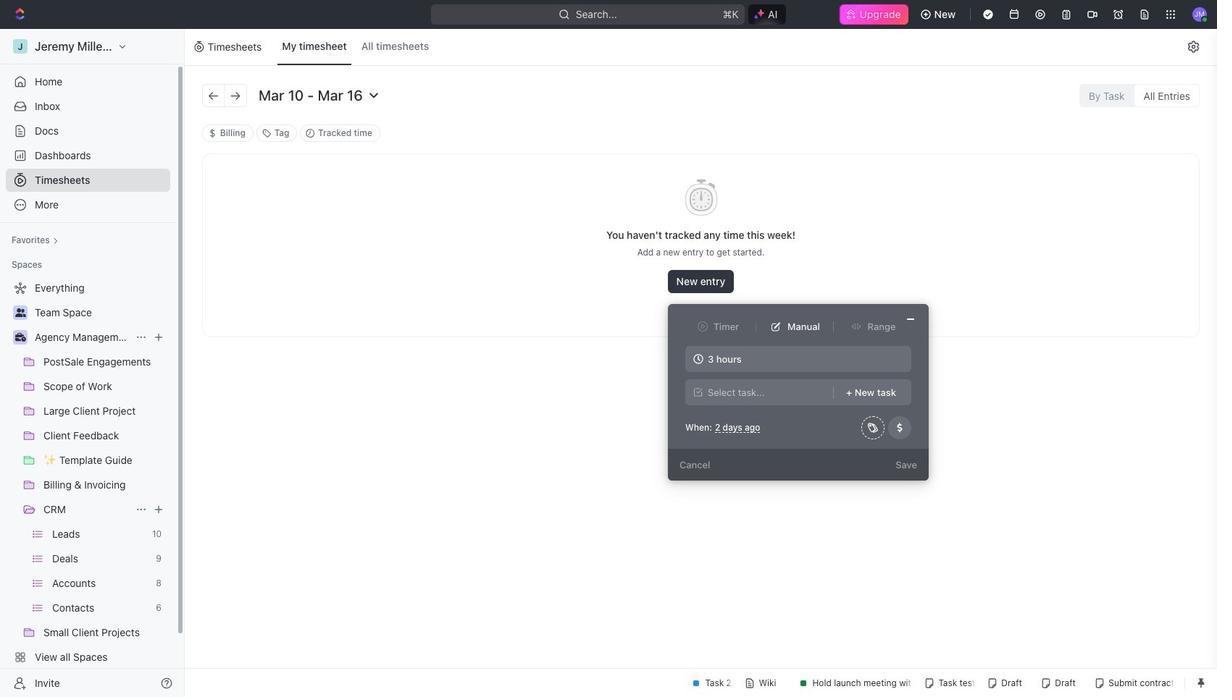 Task type: locate. For each thing, give the bounding box(es) containing it.
Enter time e.g. 3 hours 20 mins text field
[[685, 346, 911, 372]]

tree inside sidebar navigation
[[6, 277, 170, 694]]

tree
[[6, 277, 170, 694]]



Task type: describe. For each thing, give the bounding box(es) containing it.
business time image
[[15, 333, 26, 342]]

sidebar navigation
[[0, 29, 185, 698]]



Task type: vqa. For each thing, say whether or not it's contained in the screenshot.
business time icon to the right
no



